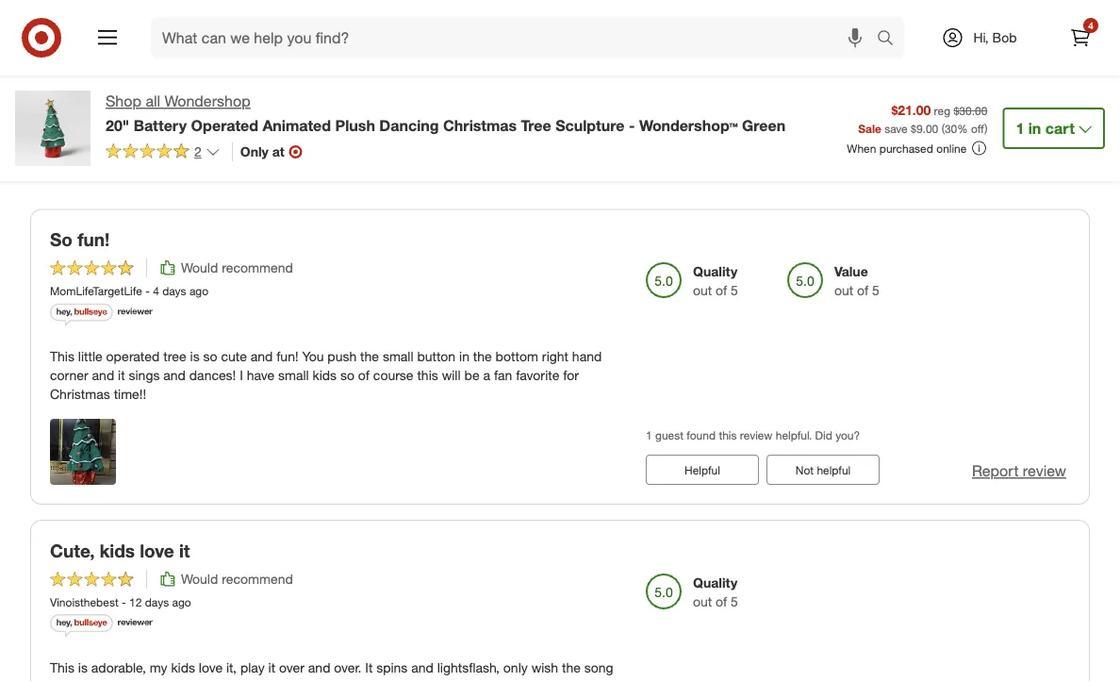 Task type: describe. For each thing, give the bounding box(es) containing it.
sale
[[859, 121, 882, 135]]

a inside the this little operated tree is so cute and fun! you push the small button in the bottom right hand corner and it sings and dances! i have small kids so of course this will be a fan favorite for christmas time!!
[[484, 368, 491, 384]]

0 horizontal spatial love
[[140, 540, 174, 562]]

would for so fun!
[[181, 260, 218, 277]]

image of 20" battery operated animated plush dancing christmas tree sculpture - wondershop™ green image
[[15, 91, 91, 166]]

well,
[[258, 679, 284, 682]]

(
[[942, 121, 945, 135]]

1 for 1 in cart
[[1017, 119, 1025, 137]]

and right over
[[308, 660, 331, 676]]

this for cute,
[[50, 660, 74, 676]]

%
[[958, 121, 969, 135]]

0 horizontal spatial 4
[[153, 285, 159, 299]]

save
[[885, 121, 908, 135]]

the right the push
[[361, 349, 379, 365]]

sculpture
[[556, 116, 625, 134]]

online
[[937, 141, 968, 155]]

love inside this is adorable, my kids love it, play it over and over. it spins and lightsflash, only wish the song was longer, has held up to the kids well, and is tallerthan i expected, cute xmas addition toth
[[199, 660, 223, 676]]

and down little
[[92, 368, 114, 384]]

and up 'expected,'
[[412, 660, 434, 676]]

reg
[[935, 103, 951, 118]]

$30.00
[[954, 103, 988, 118]]

of inside value out of 5
[[858, 283, 869, 299]]

hi,
[[974, 29, 990, 46]]

0 vertical spatial 4
[[1089, 19, 1094, 31]]

it
[[365, 660, 373, 676]]

at
[[272, 143, 285, 160]]

time!!
[[114, 387, 146, 403]]

so
[[50, 229, 73, 251]]

christmas inside shop all wondershop 20" battery operated animated plush dancing christmas tree sculpture - wondershop™ green
[[443, 116, 517, 134]]

value out of 5
[[835, 264, 880, 299]]

my
[[150, 660, 168, 676]]

- for kids
[[122, 596, 126, 610]]

right
[[542, 349, 569, 365]]

operated
[[191, 116, 258, 134]]

this for so
[[50, 349, 74, 365]]

button
[[417, 349, 456, 365]]

in inside the this little operated tree is so cute and fun! you push the small button in the bottom right hand corner and it sings and dances! i have small kids so of course this will be a fan favorite for christmas time!!
[[460, 349, 470, 365]]

search button
[[869, 17, 914, 62]]

longer,
[[77, 679, 116, 682]]

adorable,
[[91, 660, 146, 676]]

this little operated tree is so cute and fun! you push the small button in the bottom right hand corner and it sings and dances! i have small kids so of course this will be a fan favorite for christmas time!!
[[50, 349, 602, 403]]

wondershop™
[[640, 116, 738, 134]]

over
[[279, 660, 305, 676]]

wondershop
[[165, 92, 251, 110]]

1 in cart
[[1017, 119, 1076, 137]]

play
[[241, 660, 265, 676]]

20"
[[106, 116, 129, 134]]

- for fun!
[[145, 285, 150, 299]]

days for fun!
[[162, 285, 186, 299]]

i inside the this little operated tree is so cute and fun! you push the small button in the bottom right hand corner and it sings and dances! i have small kids so of course this will be a fan favorite for christmas time!!
[[240, 368, 243, 384]]

for
[[564, 368, 579, 384]]

wish
[[532, 660, 559, 676]]

1 horizontal spatial review
[[741, 429, 773, 443]]

would recommend for so fun!
[[181, 260, 293, 277]]

hand
[[573, 349, 602, 365]]

12
[[129, 596, 142, 610]]

search
[[869, 30, 914, 49]]

battery
[[134, 116, 187, 134]]

plush
[[335, 116, 375, 134]]

out for quality
[[835, 283, 854, 299]]

$21.00 reg $30.00 sale save $ 9.00 ( 30 % off )
[[859, 102, 988, 135]]

momlifetargetlife - 4 days ago
[[50, 285, 209, 299]]

fan
[[494, 368, 513, 384]]

vinoisthebest - 12 days ago
[[50, 596, 191, 610]]

shop all wondershop 20" battery operated animated plush dancing christmas tree sculpture - wondershop™ green
[[106, 92, 786, 134]]

it,
[[226, 660, 237, 676]]

report review
[[973, 462, 1067, 481]]

kids right "cute,"
[[100, 540, 135, 562]]

fun! inside the this little operated tree is so cute and fun! you push the small button in the bottom right hand corner and it sings and dances! i have small kids so of course this will be a fan favorite for christmas time!!
[[277, 349, 299, 365]]

write a review
[[523, 17, 598, 31]]

tree
[[521, 116, 552, 134]]

expected,
[[393, 679, 451, 682]]

ago for cute, kids love it
[[172, 596, 191, 610]]

1 guest found this review helpful. did you?
[[646, 429, 861, 443]]

2 horizontal spatial is
[[313, 679, 323, 682]]

when
[[848, 141, 877, 155]]

push
[[328, 349, 357, 365]]

)
[[985, 121, 988, 135]]

30
[[945, 121, 958, 135]]

0 horizontal spatial is
[[78, 660, 88, 676]]

little
[[78, 349, 103, 365]]

$
[[912, 121, 917, 135]]

write
[[523, 17, 550, 31]]

will
[[442, 368, 461, 384]]

kids inside the this little operated tree is so cute and fun! you push the small button in the bottom right hand corner and it sings and dances! i have small kids so of course this will be a fan favorite for christmas time!!
[[313, 368, 337, 384]]

be
[[465, 368, 480, 384]]

bob
[[993, 29, 1018, 46]]

shop
[[106, 92, 141, 110]]

with photos
[[1010, 92, 1091, 110]]

With photos checkbox
[[983, 92, 1002, 110]]

1 in cart for 20" battery operated animated plush dancing christmas tree sculpture - wondershop™ green element
[[1017, 119, 1076, 137]]

found
[[687, 429, 716, 443]]

up
[[174, 679, 189, 682]]

report
[[973, 462, 1019, 481]]

over.
[[334, 660, 362, 676]]

out for vinoisthebest
[[694, 594, 713, 610]]

cute, kids love it
[[50, 540, 190, 562]]

only
[[504, 660, 528, 676]]

guest review image 1 of 1, zoom in image
[[50, 420, 116, 486]]

all
[[146, 92, 160, 110]]

so fun!
[[50, 229, 110, 251]]

green
[[743, 116, 786, 134]]

and down tree
[[164, 368, 186, 384]]

- inside shop all wondershop 20" battery operated animated plush dancing christmas tree sculpture - wondershop™ green
[[629, 116, 635, 134]]

dances!
[[189, 368, 236, 384]]

not helpful
[[796, 463, 851, 478]]

only at
[[240, 143, 285, 160]]

you
[[302, 349, 324, 365]]



Task type: locate. For each thing, give the bounding box(es) containing it.
1 vertical spatial small
[[278, 368, 309, 384]]

in up be
[[460, 349, 470, 365]]

1 horizontal spatial small
[[383, 349, 414, 365]]

would recommend for cute, kids love it
[[181, 571, 293, 588]]

it up well,
[[268, 660, 276, 676]]

small up course
[[383, 349, 414, 365]]

1 vertical spatial christmas
[[50, 387, 110, 403]]

this is adorable, my kids love it, play it over and over. it spins and lightsflash, only wish the song was longer, has held up to the kids well, and is tallerthan i expected, cute xmas addition toth
[[50, 660, 614, 682]]

1 horizontal spatial is
[[190, 349, 200, 365]]

2 vertical spatial -
[[122, 596, 126, 610]]

1 vertical spatial cute
[[455, 679, 481, 682]]

1
[[1017, 119, 1025, 137], [646, 429, 653, 443]]

4 up photos
[[1089, 19, 1094, 31]]

1 horizontal spatial in
[[1029, 119, 1042, 137]]

not
[[796, 463, 814, 478]]

is right tree
[[190, 349, 200, 365]]

helpful
[[685, 463, 721, 478]]

quality out of 5
[[694, 264, 739, 299], [694, 575, 739, 610]]

1 vertical spatial in
[[460, 349, 470, 365]]

0 horizontal spatial christmas
[[50, 387, 110, 403]]

5 inside value out of 5
[[873, 283, 880, 299]]

1 horizontal spatial i
[[386, 679, 389, 682]]

corner
[[50, 368, 88, 384]]

- left 12
[[122, 596, 126, 610]]

this inside the this little operated tree is so cute and fun! you push the small button in the bottom right hand corner and it sings and dances! i have small kids so of course this will be a fan favorite for christmas time!!
[[417, 368, 439, 384]]

1 vertical spatial 1
[[646, 429, 653, 443]]

it up vinoisthebest - 12 days ago
[[179, 540, 190, 562]]

kids up up at the bottom left of page
[[171, 660, 195, 676]]

1 horizontal spatial -
[[145, 285, 150, 299]]

sings
[[129, 368, 160, 384]]

2 horizontal spatial it
[[268, 660, 276, 676]]

and
[[251, 349, 273, 365], [92, 368, 114, 384], [164, 368, 186, 384], [308, 660, 331, 676], [412, 660, 434, 676], [287, 679, 310, 682]]

so down the push
[[341, 368, 355, 384]]

1 vertical spatial fun!
[[277, 349, 299, 365]]

0 horizontal spatial review
[[563, 17, 598, 31]]

0 horizontal spatial -
[[122, 596, 126, 610]]

1 left guest
[[646, 429, 653, 443]]

to
[[192, 679, 204, 682]]

would
[[181, 260, 218, 277], [181, 571, 218, 588]]

christmas down corner
[[50, 387, 110, 403]]

fun! left 'you' at bottom left
[[277, 349, 299, 365]]

0 vertical spatial this
[[50, 349, 74, 365]]

1 vertical spatial ago
[[172, 596, 191, 610]]

1 vertical spatial a
[[484, 368, 491, 384]]

christmas left tree
[[443, 116, 517, 134]]

2
[[194, 143, 202, 160]]

course
[[374, 368, 414, 384]]

is up longer,
[[78, 660, 88, 676]]

i left have
[[240, 368, 243, 384]]

the
[[361, 349, 379, 365], [474, 349, 492, 365], [562, 660, 581, 676], [208, 679, 227, 682]]

it
[[118, 368, 125, 384], [179, 540, 190, 562], [268, 660, 276, 676]]

the right the wish
[[562, 660, 581, 676]]

1 vertical spatial it
[[179, 540, 190, 562]]

and down over
[[287, 679, 310, 682]]

held
[[145, 679, 170, 682]]

2 vertical spatial review
[[1024, 462, 1067, 481]]

1 would recommend from the top
[[181, 260, 293, 277]]

fun! right 'so'
[[78, 229, 110, 251]]

cute down lightsflash,
[[455, 679, 481, 682]]

0 vertical spatial 1
[[1017, 119, 1025, 137]]

0 horizontal spatial fun!
[[78, 229, 110, 251]]

- right sculpture
[[629, 116, 635, 134]]

2 horizontal spatial review
[[1024, 462, 1067, 481]]

ago
[[190, 285, 209, 299], [172, 596, 191, 610]]

ago right 12
[[172, 596, 191, 610]]

small down 'you' at bottom left
[[278, 368, 309, 384]]

this inside the this little operated tree is so cute and fun! you push the small button in the bottom right hand corner and it sings and dances! i have small kids so of course this will be a fan favorite for christmas time!!
[[50, 349, 74, 365]]

i
[[240, 368, 243, 384], [386, 679, 389, 682]]

a
[[554, 17, 560, 31], [484, 368, 491, 384]]

2 link
[[106, 142, 221, 164]]

xmas
[[484, 679, 516, 682]]

1 vertical spatial 4
[[153, 285, 159, 299]]

value
[[835, 264, 869, 280]]

spins
[[377, 660, 408, 676]]

1 for 1 guest found this review helpful. did you?
[[646, 429, 653, 443]]

0 horizontal spatial a
[[484, 368, 491, 384]]

has
[[120, 679, 141, 682]]

kids
[[313, 368, 337, 384], [100, 540, 135, 562], [171, 660, 195, 676], [230, 679, 254, 682]]

4 link
[[1061, 17, 1102, 59]]

0 vertical spatial so
[[203, 349, 218, 365]]

guest
[[656, 429, 684, 443]]

report review button
[[973, 461, 1067, 483]]

1 recommend from the top
[[222, 260, 293, 277]]

2 vertical spatial it
[[268, 660, 276, 676]]

this down button
[[417, 368, 439, 384]]

0 horizontal spatial it
[[118, 368, 125, 384]]

1 horizontal spatial 1
[[1017, 119, 1025, 137]]

write a review button
[[514, 9, 607, 39]]

1 vertical spatial recommend
[[222, 571, 293, 588]]

0 horizontal spatial i
[[240, 368, 243, 384]]

1 vertical spatial days
[[145, 596, 169, 610]]

0 horizontal spatial so
[[203, 349, 218, 365]]

4 right momlifetargetlife
[[153, 285, 159, 299]]

1 vertical spatial would recommend
[[181, 571, 293, 588]]

a right write
[[554, 17, 560, 31]]

cute,
[[50, 540, 95, 562]]

2 horizontal spatial -
[[629, 116, 635, 134]]

1 vertical spatial quality out of 5
[[694, 575, 739, 610]]

0 horizontal spatial small
[[278, 368, 309, 384]]

2 recommend from the top
[[222, 571, 293, 588]]

tree
[[163, 349, 187, 365]]

1 horizontal spatial it
[[179, 540, 190, 562]]

the right to
[[208, 679, 227, 682]]

2 vertical spatial is
[[313, 679, 323, 682]]

0 horizontal spatial this
[[417, 368, 439, 384]]

review
[[563, 17, 598, 31], [741, 429, 773, 443], [1024, 462, 1067, 481]]

1 vertical spatial is
[[78, 660, 88, 676]]

i down spins
[[386, 679, 389, 682]]

cute up dances! at the bottom of the page
[[221, 349, 247, 365]]

of
[[716, 283, 728, 299], [858, 283, 869, 299], [358, 368, 370, 384], [716, 594, 728, 610]]

1 horizontal spatial fun!
[[277, 349, 299, 365]]

ago up dances! at the bottom of the page
[[190, 285, 209, 299]]

1 vertical spatial i
[[386, 679, 389, 682]]

days for kids
[[145, 596, 169, 610]]

would up vinoisthebest - 12 days ago
[[181, 571, 218, 588]]

0 vertical spatial quality out of 5
[[694, 264, 739, 299]]

What can we help you find? suggestions appear below search field
[[151, 17, 882, 59]]

1 vertical spatial this
[[719, 429, 737, 443]]

0 vertical spatial it
[[118, 368, 125, 384]]

this inside this is adorable, my kids love it, play it over and over. it spins and lightsflash, only wish the song was longer, has held up to the kids well, and is tallerthan i expected, cute xmas addition toth
[[50, 660, 74, 676]]

1 quality from the top
[[694, 264, 738, 280]]

1 down with
[[1017, 119, 1025, 137]]

of inside the this little operated tree is so cute and fun! you push the small button in the bottom right hand corner and it sings and dances! i have small kids so of course this will be a fan favorite for christmas time!!
[[358, 368, 370, 384]]

1 vertical spatial would
[[181, 571, 218, 588]]

0 vertical spatial christmas
[[443, 116, 517, 134]]

only
[[240, 143, 269, 160]]

review right write
[[563, 17, 598, 31]]

helpful
[[818, 463, 851, 478]]

it inside the this little operated tree is so cute and fun! you push the small button in the bottom right hand corner and it sings and dances! i have small kids so of course this will be a fan favorite for christmas time!!
[[118, 368, 125, 384]]

animated
[[263, 116, 331, 134]]

2 quality from the top
[[694, 575, 738, 592]]

1 horizontal spatial so
[[341, 368, 355, 384]]

tallerthan
[[327, 679, 382, 682]]

this up corner
[[50, 349, 74, 365]]

1 vertical spatial quality
[[694, 575, 738, 592]]

this up the was on the bottom
[[50, 660, 74, 676]]

0 vertical spatial days
[[162, 285, 186, 299]]

love up 12
[[140, 540, 174, 562]]

1 would from the top
[[181, 260, 218, 277]]

1 vertical spatial love
[[199, 660, 223, 676]]

0 horizontal spatial cute
[[221, 349, 247, 365]]

0 vertical spatial small
[[383, 349, 414, 365]]

days up tree
[[162, 285, 186, 299]]

is left tallerthan
[[313, 679, 323, 682]]

momlifetargetlife
[[50, 285, 142, 299]]

0 horizontal spatial in
[[460, 349, 470, 365]]

0 vertical spatial quality
[[694, 264, 738, 280]]

kids down play
[[230, 679, 254, 682]]

purchased
[[880, 141, 934, 155]]

days right 12
[[145, 596, 169, 610]]

0 vertical spatial is
[[190, 349, 200, 365]]

love up to
[[199, 660, 223, 676]]

- right momlifetargetlife
[[145, 285, 150, 299]]

was
[[50, 679, 73, 682]]

so up dances! at the bottom of the page
[[203, 349, 218, 365]]

a inside button
[[554, 17, 560, 31]]

so
[[203, 349, 218, 365], [341, 368, 355, 384]]

0 vertical spatial in
[[1029, 119, 1042, 137]]

0 vertical spatial fun!
[[78, 229, 110, 251]]

cute inside the this little operated tree is so cute and fun! you push the small button in the bottom right hand corner and it sings and dances! i have small kids so of course this will be a fan favorite for christmas time!!
[[221, 349, 247, 365]]

5 for vinoisthebest
[[731, 594, 739, 610]]

this
[[50, 349, 74, 365], [50, 660, 74, 676]]

recommend for cute, kids love it
[[222, 571, 293, 588]]

i inside this is adorable, my kids love it, play it over and over. it spins and lightsflash, only wish the song was longer, has held up to the kids well, and is tallerthan i expected, cute xmas addition toth
[[386, 679, 389, 682]]

lightsflash,
[[438, 660, 500, 676]]

have
[[247, 368, 275, 384]]

the up be
[[474, 349, 492, 365]]

2 quality out of 5 from the top
[[694, 575, 739, 610]]

5 for quality
[[873, 283, 880, 299]]

0 vertical spatial would
[[181, 260, 218, 277]]

song
[[585, 660, 614, 676]]

kids down 'you' at bottom left
[[313, 368, 337, 384]]

0 vertical spatial love
[[140, 540, 174, 562]]

ago for so fun!
[[190, 285, 209, 299]]

2 would from the top
[[181, 571, 218, 588]]

vinoisthebest
[[50, 596, 119, 610]]

1 quality out of 5 from the top
[[694, 264, 739, 299]]

review left helpful. on the bottom
[[741, 429, 773, 443]]

cute
[[221, 349, 247, 365], [455, 679, 481, 682]]

2 this from the top
[[50, 660, 74, 676]]

dancing
[[380, 116, 439, 134]]

this
[[417, 368, 439, 384], [719, 429, 737, 443]]

0 vertical spatial review
[[563, 17, 598, 31]]

recommend for so fun!
[[222, 260, 293, 277]]

0 vertical spatial ago
[[190, 285, 209, 299]]

1 horizontal spatial a
[[554, 17, 560, 31]]

helpful.
[[776, 429, 813, 443]]

4
[[1089, 19, 1094, 31], [153, 285, 159, 299]]

1 horizontal spatial 4
[[1089, 19, 1094, 31]]

1 horizontal spatial love
[[199, 660, 223, 676]]

you?
[[836, 429, 861, 443]]

0 vertical spatial recommend
[[222, 260, 293, 277]]

addition
[[520, 679, 568, 682]]

would up momlifetargetlife - 4 days ago
[[181, 260, 218, 277]]

0 vertical spatial would recommend
[[181, 260, 293, 277]]

christmas inside the this little operated tree is so cute and fun! you push the small button in the bottom right hand corner and it sings and dances! i have small kids so of course this will be a fan favorite for christmas time!!
[[50, 387, 110, 403]]

is inside the this little operated tree is so cute and fun! you push the small button in the bottom right hand corner and it sings and dances! i have small kids so of course this will be a fan favorite for christmas time!!
[[190, 349, 200, 365]]

1 vertical spatial -
[[145, 285, 150, 299]]

1 vertical spatial this
[[50, 660, 74, 676]]

0 horizontal spatial 1
[[646, 429, 653, 443]]

0 vertical spatial -
[[629, 116, 635, 134]]

$21.00
[[892, 102, 932, 118]]

review inside 'report review' button
[[1024, 462, 1067, 481]]

review right report
[[1024, 462, 1067, 481]]

it inside this is adorable, my kids love it, play it over and over. it spins and lightsflash, only wish the song was longer, has held up to the kids well, and is tallerthan i expected, cute xmas addition toth
[[268, 660, 276, 676]]

1 vertical spatial review
[[741, 429, 773, 443]]

out
[[694, 283, 713, 299], [835, 283, 854, 299], [694, 594, 713, 610]]

1 horizontal spatial christmas
[[443, 116, 517, 134]]

a right be
[[484, 368, 491, 384]]

favorite
[[516, 368, 560, 384]]

days
[[162, 285, 186, 299], [145, 596, 169, 610]]

2 would recommend from the top
[[181, 571, 293, 588]]

0 vertical spatial this
[[417, 368, 439, 384]]

photos
[[1044, 92, 1091, 110]]

cart
[[1046, 119, 1076, 137]]

this right found
[[719, 429, 737, 443]]

and up have
[[251, 349, 273, 365]]

0 vertical spatial a
[[554, 17, 560, 31]]

1 horizontal spatial this
[[719, 429, 737, 443]]

1 vertical spatial so
[[341, 368, 355, 384]]

0 vertical spatial cute
[[221, 349, 247, 365]]

1 horizontal spatial cute
[[455, 679, 481, 682]]

fun!
[[78, 229, 110, 251], [277, 349, 299, 365]]

cute inside this is adorable, my kids love it, play it over and over. it spins and lightsflash, only wish the song was longer, has held up to the kids well, and is tallerthan i expected, cute xmas addition toth
[[455, 679, 481, 682]]

1 this from the top
[[50, 349, 74, 365]]

it up time!!
[[118, 368, 125, 384]]

5
[[731, 283, 739, 299], [873, 283, 880, 299], [731, 594, 739, 610]]

when purchased online
[[848, 141, 968, 155]]

would for cute, kids love it
[[181, 571, 218, 588]]

9.00
[[917, 121, 939, 135]]

out inside value out of 5
[[835, 283, 854, 299]]

0 vertical spatial i
[[240, 368, 243, 384]]

with
[[1010, 92, 1040, 110]]

review inside write a review button
[[563, 17, 598, 31]]

in left cart on the right top of the page
[[1029, 119, 1042, 137]]



Task type: vqa. For each thing, say whether or not it's contained in the screenshot.
the "Add" related to Fujifilm INSTAX MINI Instant Film Twin Pack
no



